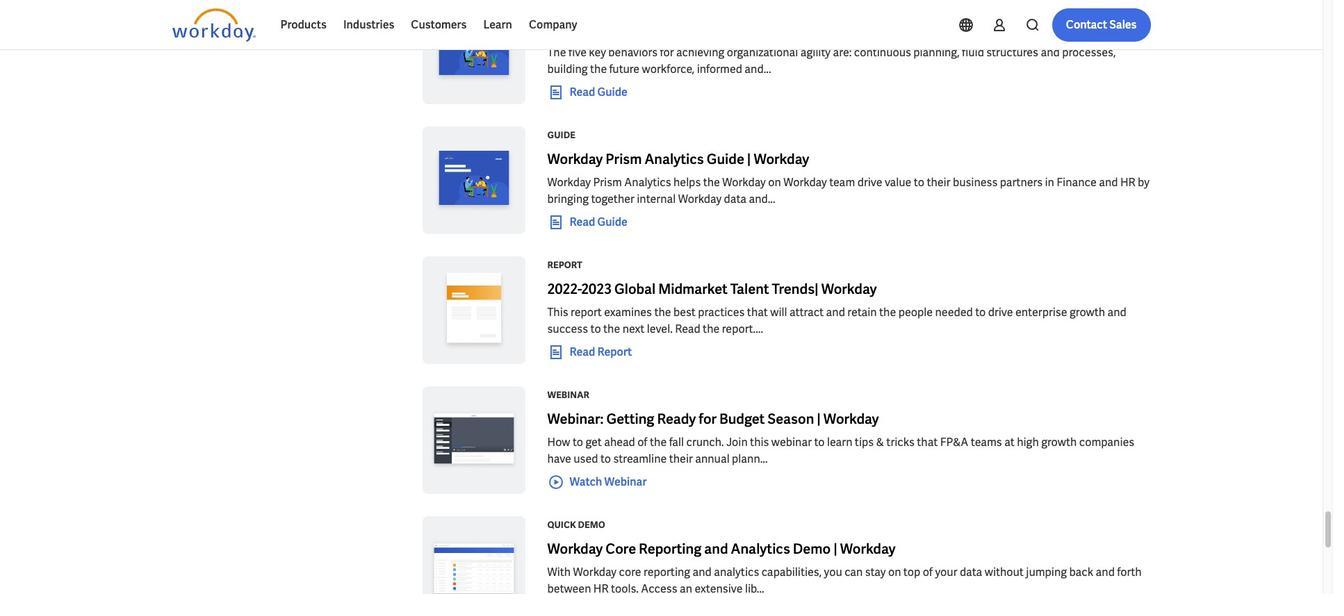 Task type: vqa. For each thing, say whether or not it's contained in the screenshot.
HR
yes



Task type: describe. For each thing, give the bounding box(es) containing it.
to right needed at bottom
[[975, 305, 986, 320]]

how
[[547, 435, 570, 450]]

| inside workday prism analytics guide | workday workday prism analytics helps the workday on workday team drive value to their business partners in finance and hr by bringing together internal workday data and...
[[747, 150, 751, 168]]

workday inside organizational agility guide | workday the five key behaviors for achieving organizational agility are: continuous planning, fluid structures and processes, building the future workforce, informed and...
[[733, 20, 788, 38]]

company
[[529, 17, 577, 32]]

that inside "webinar: getting ready for budget season | workday how to get ahead of the fall crunch. join this webinar to learn tips & tricks that fp&a teams at high growth companies have used to streamline their annual plann..."
[[917, 435, 938, 450]]

core
[[606, 540, 636, 558]]

workday inside "webinar: getting ready for budget season | workday how to get ahead of the fall crunch. join this webinar to learn tips & tricks that fp&a teams at high growth companies have used to streamline their annual plann..."
[[824, 410, 879, 428]]

join
[[726, 435, 748, 450]]

read inside 2022-2023 global midmarket talent trends| workday this report examines the best practices that will attract and retain the people needed to drive enterprise growth and success to the next level. read the report....
[[675, 322, 700, 336]]

agility
[[643, 20, 683, 38]]

analytics
[[714, 565, 759, 580]]

tools.
[[611, 582, 639, 594]]

the
[[547, 45, 566, 60]]

helps
[[674, 175, 701, 190]]

high
[[1017, 435, 1039, 450]]

analytics inside workday core reporting and analytics demo | workday with workday core reporting and analytics capabilities, you can stay on top of your data without jumping back and forth between hr tools. access an extensive lib...
[[731, 540, 790, 558]]

planning,
[[914, 45, 960, 60]]

top
[[904, 565, 921, 580]]

fluid
[[962, 45, 984, 60]]

quick
[[547, 519, 576, 531]]

processes,
[[1062, 45, 1116, 60]]

drive inside 2022-2023 global midmarket talent trends| workday this report examines the best practices that will attract and retain the people needed to drive enterprise growth and success to the next level. read the report....
[[988, 305, 1013, 320]]

learn button
[[475, 8, 521, 42]]

getting
[[606, 410, 654, 428]]

partners
[[1000, 175, 1043, 190]]

workday core reporting and analytics demo | workday with workday core reporting and analytics capabilities, you can stay on top of your data without jumping back and forth between hr tools. access an extensive lib...
[[547, 540, 1142, 594]]

level.
[[647, 322, 673, 336]]

companies
[[1079, 435, 1135, 450]]

and inside organizational agility guide | workday the five key behaviors for achieving organizational agility are: continuous planning, fluid structures and processes, building the future workforce, informed and...
[[1041, 45, 1060, 60]]

contact sales
[[1066, 17, 1137, 32]]

access
[[641, 582, 677, 594]]

organizational
[[727, 45, 798, 60]]

webinar
[[771, 435, 812, 450]]

webinar inside "link"
[[604, 475, 647, 489]]

growth inside "webinar: getting ready for budget season | workday how to get ahead of the fall crunch. join this webinar to learn tips & tricks that fp&a teams at high growth companies have used to streamline their annual plann..."
[[1041, 435, 1077, 450]]

industries button
[[335, 8, 403, 42]]

jumping
[[1026, 565, 1067, 580]]

reporting
[[644, 565, 690, 580]]

internal
[[637, 192, 676, 206]]

will
[[770, 305, 787, 320]]

fp&a
[[940, 435, 969, 450]]

tips
[[855, 435, 874, 450]]

hr inside workday core reporting and analytics demo | workday with workday core reporting and analytics capabilities, you can stay on top of your data without jumping back and forth between hr tools. access an extensive lib...
[[594, 582, 609, 594]]

needed
[[935, 305, 973, 320]]

company button
[[521, 8, 586, 42]]

of inside "webinar: getting ready for budget season | workday how to get ahead of the fall crunch. join this webinar to learn tips & tricks that fp&a teams at high growth companies have used to streamline their annual plann..."
[[638, 435, 648, 450]]

watch webinar link
[[547, 474, 647, 491]]

best
[[674, 305, 696, 320]]

fall
[[669, 435, 684, 450]]

| inside "webinar: getting ready for budget season | workday how to get ahead of the fall crunch. join this webinar to learn tips & tricks that fp&a teams at high growth companies have used to streamline their annual plann..."
[[817, 410, 821, 428]]

0 vertical spatial prism
[[606, 150, 642, 168]]

&
[[876, 435, 884, 450]]

workday inside 2022-2023 global midmarket talent trends| workday this report examines the best practices that will attract and retain the people needed to drive enterprise growth and success to the next level. read the report....
[[821, 280, 877, 298]]

people
[[899, 305, 933, 320]]

together
[[591, 192, 635, 206]]

organizational
[[547, 20, 640, 38]]

you
[[824, 565, 842, 580]]

enterprise
[[1016, 305, 1067, 320]]

between
[[547, 582, 591, 594]]

for inside "webinar: getting ready for budget season | workday how to get ahead of the fall crunch. join this webinar to learn tips & tricks that fp&a teams at high growth companies have used to streamline their annual plann..."
[[699, 410, 717, 428]]

read report link
[[547, 344, 632, 361]]

trends|
[[772, 280, 819, 298]]

report....
[[722, 322, 763, 336]]

their inside workday prism analytics guide | workday workday prism analytics helps the workday on workday team drive value to their business partners in finance and hr by bringing together internal workday data and...
[[927, 175, 951, 190]]

0 horizontal spatial webinar
[[547, 389, 589, 401]]

1 vertical spatial analytics
[[624, 175, 671, 190]]

the inside workday prism analytics guide | workday workday prism analytics helps the workday on workday team drive value to their business partners in finance and hr by bringing together internal workday data and...
[[703, 175, 720, 190]]

by
[[1138, 175, 1150, 190]]

webinar: getting ready for budget season | workday how to get ahead of the fall crunch. join this webinar to learn tips & tricks that fp&a teams at high growth companies have used to streamline their annual plann...
[[547, 410, 1135, 466]]

| inside organizational agility guide | workday the five key behaviors for achieving organizational agility are: continuous planning, fluid structures and processes, building the future workforce, informed and...
[[726, 20, 730, 38]]

2 read guide link from the top
[[547, 214, 628, 231]]

the inside organizational agility guide | workday the five key behaviors for achieving organizational agility are: continuous planning, fluid structures and processes, building the future workforce, informed and...
[[590, 62, 607, 76]]

this
[[750, 435, 769, 450]]

get
[[586, 435, 602, 450]]

talent
[[730, 280, 769, 298]]

read down bringing
[[570, 215, 595, 229]]

continuous
[[854, 45, 911, 60]]

that inside 2022-2023 global midmarket talent trends| workday this report examines the best practices that will attract and retain the people needed to drive enterprise growth and success to the next level. read the report....
[[747, 305, 768, 320]]

demo inside workday core reporting and analytics demo | workday with workday core reporting and analytics capabilities, you can stay on top of your data without jumping back and forth between hr tools. access an extensive lib...
[[793, 540, 831, 558]]

0 horizontal spatial report
[[547, 259, 582, 271]]

practices
[[698, 305, 745, 320]]

success
[[547, 322, 588, 336]]

to right used
[[601, 452, 611, 466]]

hr inside workday prism analytics guide | workday workday prism analytics helps the workday on workday team drive value to their business partners in finance and hr by bringing together internal workday data and...
[[1120, 175, 1136, 190]]

industries
[[343, 17, 394, 32]]

bringing
[[547, 192, 589, 206]]

to down report
[[590, 322, 601, 336]]

customers button
[[403, 8, 475, 42]]

an
[[680, 582, 692, 594]]

the right retain
[[879, 305, 896, 320]]

2 read guide from the top
[[570, 215, 628, 229]]

stay
[[865, 565, 886, 580]]

midmarket
[[658, 280, 728, 298]]

the left next
[[603, 322, 620, 336]]



Task type: locate. For each thing, give the bounding box(es) containing it.
capabilities,
[[762, 565, 822, 580]]

0 vertical spatial of
[[638, 435, 648, 450]]

customers
[[411, 17, 467, 32]]

demo up capabilities,
[[793, 540, 831, 558]]

analytics up analytics
[[731, 540, 790, 558]]

are:
[[833, 45, 852, 60]]

0 vertical spatial growth
[[1070, 305, 1105, 320]]

read report
[[570, 345, 632, 359]]

their down fall
[[669, 452, 693, 466]]

1 horizontal spatial for
[[699, 410, 717, 428]]

2 vertical spatial analytics
[[731, 540, 790, 558]]

0 vertical spatial their
[[927, 175, 951, 190]]

hr left tools.
[[594, 582, 609, 594]]

on inside workday core reporting and analytics demo | workday with workday core reporting and analytics capabilities, you can stay on top of your data without jumping back and forth between hr tools. access an extensive lib...
[[888, 565, 901, 580]]

1 vertical spatial on
[[888, 565, 901, 580]]

to
[[914, 175, 924, 190], [975, 305, 986, 320], [590, 322, 601, 336], [573, 435, 583, 450], [814, 435, 825, 450], [601, 452, 611, 466]]

0 vertical spatial on
[[768, 175, 781, 190]]

webinar up webinar:
[[547, 389, 589, 401]]

and... inside organizational agility guide | workday the five key behaviors for achieving organizational agility are: continuous planning, fluid structures and processes, building the future workforce, informed and...
[[745, 62, 771, 76]]

forth
[[1117, 565, 1142, 580]]

2022-2023 global midmarket talent trends| workday this report examines the best practices that will attract and retain the people needed to drive enterprise growth and success to the next level. read the report....
[[547, 280, 1127, 336]]

products
[[280, 17, 327, 32]]

growth inside 2022-2023 global midmarket talent trends| workday this report examines the best practices that will attract and retain the people needed to drive enterprise growth and success to the next level. read the report....
[[1070, 305, 1105, 320]]

1 read guide from the top
[[570, 85, 628, 99]]

finance
[[1057, 175, 1097, 190]]

products button
[[272, 8, 335, 42]]

contact
[[1066, 17, 1107, 32]]

0 horizontal spatial of
[[638, 435, 648, 450]]

1 horizontal spatial of
[[923, 565, 933, 580]]

for up 'crunch.'
[[699, 410, 717, 428]]

on left top
[[888, 565, 901, 580]]

report down next
[[597, 345, 632, 359]]

key
[[589, 45, 606, 60]]

of up streamline
[[638, 435, 648, 450]]

0 vertical spatial hr
[[1120, 175, 1136, 190]]

0 vertical spatial for
[[660, 45, 674, 60]]

read down building
[[570, 85, 595, 99]]

guide inside workday prism analytics guide | workday workday prism analytics helps the workday on workday team drive value to their business partners in finance and hr by bringing together internal workday data and...
[[707, 150, 744, 168]]

drive inside workday prism analytics guide | workday workday prism analytics helps the workday on workday team drive value to their business partners in finance and hr by bringing together internal workday data and...
[[858, 175, 882, 190]]

tricks
[[887, 435, 915, 450]]

of
[[638, 435, 648, 450], [923, 565, 933, 580]]

read guide link down bringing
[[547, 214, 628, 231]]

watch
[[570, 475, 602, 489]]

plann...
[[732, 452, 768, 466]]

0 vertical spatial analytics
[[645, 150, 704, 168]]

0 vertical spatial read guide
[[570, 85, 628, 99]]

hr left the 'by'
[[1120, 175, 1136, 190]]

0 horizontal spatial for
[[660, 45, 674, 60]]

the inside "webinar: getting ready for budget season | workday how to get ahead of the fall crunch. join this webinar to learn tips & tricks that fp&a teams at high growth companies have used to streamline their annual plann..."
[[650, 435, 667, 450]]

for inside organizational agility guide | workday the five key behaviors for achieving organizational agility are: continuous planning, fluid structures and processes, building the future workforce, informed and...
[[660, 45, 674, 60]]

0 horizontal spatial their
[[669, 452, 693, 466]]

examines
[[604, 305, 652, 320]]

0 vertical spatial drive
[[858, 175, 882, 190]]

in
[[1045, 175, 1054, 190]]

budget
[[719, 410, 765, 428]]

1 horizontal spatial on
[[888, 565, 901, 580]]

read inside "link"
[[570, 345, 595, 359]]

1 horizontal spatial webinar
[[604, 475, 647, 489]]

core
[[619, 565, 641, 580]]

webinar
[[547, 389, 589, 401], [604, 475, 647, 489]]

on
[[768, 175, 781, 190], [888, 565, 901, 580]]

0 vertical spatial data
[[724, 192, 747, 206]]

future
[[609, 62, 640, 76]]

1 vertical spatial for
[[699, 410, 717, 428]]

the down key
[[590, 62, 607, 76]]

data
[[724, 192, 747, 206], [960, 565, 982, 580]]

for up workforce,
[[660, 45, 674, 60]]

0 horizontal spatial hr
[[594, 582, 609, 594]]

organizational agility guide | workday the five key behaviors for achieving organizational agility are: continuous planning, fluid structures and processes, building the future workforce, informed and...
[[547, 20, 1116, 76]]

used
[[574, 452, 598, 466]]

the
[[590, 62, 607, 76], [703, 175, 720, 190], [654, 305, 671, 320], [879, 305, 896, 320], [603, 322, 620, 336], [703, 322, 720, 336], [650, 435, 667, 450]]

report inside "link"
[[597, 345, 632, 359]]

1 vertical spatial webinar
[[604, 475, 647, 489]]

0 horizontal spatial that
[[747, 305, 768, 320]]

1 horizontal spatial that
[[917, 435, 938, 450]]

1 horizontal spatial demo
[[793, 540, 831, 558]]

value
[[885, 175, 912, 190]]

demo right quick
[[578, 519, 605, 531]]

and inside workday prism analytics guide | workday workday prism analytics helps the workday on workday team drive value to their business partners in finance and hr by bringing together internal workday data and...
[[1099, 175, 1118, 190]]

quick demo
[[547, 519, 605, 531]]

read down best
[[675, 322, 700, 336]]

report up 2022-
[[547, 259, 582, 271]]

0 vertical spatial demo
[[578, 519, 605, 531]]

and... inside workday prism analytics guide | workday workday prism analytics helps the workday on workday team drive value to their business partners in finance and hr by bringing together internal workday data and...
[[749, 192, 775, 206]]

read down success
[[570, 345, 595, 359]]

to left get
[[573, 435, 583, 450]]

1 vertical spatial data
[[960, 565, 982, 580]]

1 horizontal spatial drive
[[988, 305, 1013, 320]]

ready
[[657, 410, 696, 428]]

to left learn
[[814, 435, 825, 450]]

go to the homepage image
[[172, 8, 255, 42]]

can
[[845, 565, 863, 580]]

five
[[569, 45, 587, 60]]

informed
[[697, 62, 742, 76]]

teams
[[971, 435, 1002, 450]]

0 vertical spatial report
[[547, 259, 582, 271]]

2022-
[[547, 280, 581, 298]]

global
[[614, 280, 656, 298]]

1 horizontal spatial hr
[[1120, 175, 1136, 190]]

0 vertical spatial read guide link
[[547, 84, 628, 101]]

data inside workday prism analytics guide | workday workday prism analytics helps the workday on workday team drive value to their business partners in finance and hr by bringing together internal workday data and...
[[724, 192, 747, 206]]

crunch.
[[686, 435, 724, 450]]

sales
[[1110, 17, 1137, 32]]

the up level.
[[654, 305, 671, 320]]

1 vertical spatial read guide link
[[547, 214, 628, 231]]

0 horizontal spatial demo
[[578, 519, 605, 531]]

that
[[747, 305, 768, 320], [917, 435, 938, 450]]

data inside workday core reporting and analytics demo | workday with workday core reporting and analytics capabilities, you can stay on top of your data without jumping back and forth between hr tools. access an extensive lib...
[[960, 565, 982, 580]]

on inside workday prism analytics guide | workday workday prism analytics helps the workday on workday team drive value to their business partners in finance and hr by bringing together internal workday data and...
[[768, 175, 781, 190]]

retain
[[848, 305, 877, 320]]

1 vertical spatial of
[[923, 565, 933, 580]]

at
[[1005, 435, 1015, 450]]

the left fall
[[650, 435, 667, 450]]

webinar down streamline
[[604, 475, 647, 489]]

business
[[953, 175, 998, 190]]

next
[[623, 322, 645, 336]]

analytics up internal
[[624, 175, 671, 190]]

this
[[547, 305, 568, 320]]

and
[[1041, 45, 1060, 60], [1099, 175, 1118, 190], [826, 305, 845, 320], [1108, 305, 1127, 320], [704, 540, 728, 558], [693, 565, 712, 580], [1096, 565, 1115, 580]]

1 vertical spatial hr
[[594, 582, 609, 594]]

that right tricks
[[917, 435, 938, 450]]

| inside workday core reporting and analytics demo | workday with workday core reporting and analytics capabilities, you can stay on top of your data without jumping back and forth between hr tools. access an extensive lib...
[[834, 540, 837, 558]]

workforce,
[[642, 62, 695, 76]]

of right top
[[923, 565, 933, 580]]

growth right high
[[1041, 435, 1077, 450]]

of inside workday core reporting and analytics demo | workday with workday core reporting and analytics capabilities, you can stay on top of your data without jumping back and forth between hr tools. access an extensive lib...
[[923, 565, 933, 580]]

1 vertical spatial and...
[[749, 192, 775, 206]]

1 vertical spatial read guide
[[570, 215, 628, 229]]

0 vertical spatial webinar
[[547, 389, 589, 401]]

back
[[1069, 565, 1094, 580]]

their inside "webinar: getting ready for budget season | workday how to get ahead of the fall crunch. join this webinar to learn tips & tricks that fp&a teams at high growth companies have used to streamline their annual plann..."
[[669, 452, 693, 466]]

0 vertical spatial that
[[747, 305, 768, 320]]

hr
[[1120, 175, 1136, 190], [594, 582, 609, 594]]

drive left enterprise
[[988, 305, 1013, 320]]

to inside workday prism analytics guide | workday workday prism analytics helps the workday on workday team drive value to their business partners in finance and hr by bringing together internal workday data and...
[[914, 175, 924, 190]]

growth
[[1070, 305, 1105, 320], [1041, 435, 1077, 450]]

their
[[927, 175, 951, 190], [669, 452, 693, 466]]

1 horizontal spatial data
[[960, 565, 982, 580]]

1 vertical spatial their
[[669, 452, 693, 466]]

read guide down together
[[570, 215, 628, 229]]

1 vertical spatial report
[[597, 345, 632, 359]]

1 horizontal spatial their
[[927, 175, 951, 190]]

analytics up helps
[[645, 150, 704, 168]]

read guide link down building
[[547, 84, 628, 101]]

1 vertical spatial drive
[[988, 305, 1013, 320]]

learn
[[827, 435, 853, 450]]

attract
[[790, 305, 824, 320]]

workday prism analytics guide | workday workday prism analytics helps the workday on workday team drive value to their business partners in finance and hr by bringing together internal workday data and...
[[547, 150, 1150, 206]]

on left team
[[768, 175, 781, 190]]

report
[[547, 259, 582, 271], [597, 345, 632, 359]]

2023
[[581, 280, 612, 298]]

0 horizontal spatial data
[[724, 192, 747, 206]]

growth right enterprise
[[1070, 305, 1105, 320]]

|
[[726, 20, 730, 38], [747, 150, 751, 168], [817, 410, 821, 428], [834, 540, 837, 558]]

without
[[985, 565, 1024, 580]]

1 vertical spatial prism
[[593, 175, 622, 190]]

learn
[[483, 17, 512, 32]]

1 read guide link from the top
[[547, 84, 628, 101]]

agility
[[801, 45, 831, 60]]

1 vertical spatial demo
[[793, 540, 831, 558]]

the down practices in the bottom right of the page
[[703, 322, 720, 336]]

achieving
[[676, 45, 725, 60]]

their left the business
[[927, 175, 951, 190]]

the right helps
[[703, 175, 720, 190]]

streamline
[[613, 452, 667, 466]]

reporting
[[639, 540, 702, 558]]

team
[[829, 175, 855, 190]]

1 vertical spatial that
[[917, 435, 938, 450]]

0 vertical spatial and...
[[745, 62, 771, 76]]

1 horizontal spatial report
[[597, 345, 632, 359]]

extensive
[[695, 582, 743, 594]]

1 vertical spatial growth
[[1041, 435, 1077, 450]]

to right value
[[914, 175, 924, 190]]

0 horizontal spatial on
[[768, 175, 781, 190]]

ahead
[[604, 435, 635, 450]]

contact sales link
[[1052, 8, 1151, 42]]

0 horizontal spatial drive
[[858, 175, 882, 190]]

drive right team
[[858, 175, 882, 190]]

read guide down future
[[570, 85, 628, 99]]

guide inside organizational agility guide | workday the five key behaviors for achieving organizational agility are: continuous planning, fluid structures and processes, building the future workforce, informed and...
[[686, 20, 724, 38]]

with
[[547, 565, 571, 580]]

behaviors
[[608, 45, 658, 60]]

that left 'will' on the bottom right
[[747, 305, 768, 320]]



